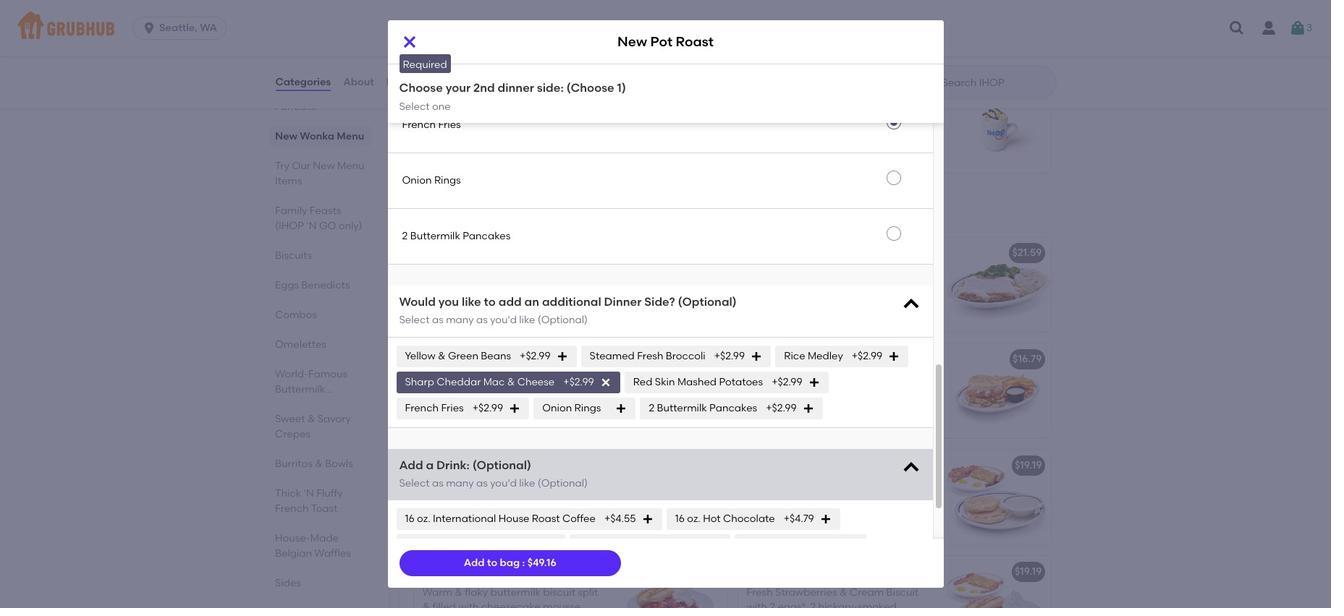Task type: locate. For each thing, give the bounding box(es) containing it.
juice for 16 oz. orange juice
[[473, 540, 500, 552]]

warm inside warm & flaky buttermilk biscuit served with hearty gravy, 2 eggs*, 2 pork sausage links, 2 hickory- smoked bacon strips & hash browns. *gravy may contain pork.
[[747, 480, 777, 493]]

one
[[432, 100, 451, 113]]

2 sugar. from the left
[[747, 168, 777, 180]]

2 buttermilk pancakes inside button
[[402, 230, 511, 242]]

items up brew
[[553, 204, 595, 222]]

& inside world-famous buttermilk pancakes sweet & savory crepes
[[307, 413, 315, 426]]

& down new fresh strawberries & cream biscuit combo
[[840, 587, 848, 599]]

as
[[432, 315, 444, 327], [476, 315, 488, 327], [432, 478, 444, 490], [476, 478, 488, 490]]

1 vertical spatial in
[[549, 374, 557, 386]]

2 flavored from the left
[[819, 109, 860, 121]]

buttermilk
[[815, 480, 865, 493], [491, 587, 541, 599]]

sausage up smoked
[[771, 510, 813, 522]]

1 sugar. from the left
[[422, 168, 452, 180]]

2 +$5.87 from the left
[[674, 540, 705, 552]]

gravy
[[872, 460, 902, 472]]

1 vertical spatial combo
[[949, 566, 986, 579]]

1 topping, from the left
[[468, 138, 509, 151]]

gravy. inside a golden-battered beef steak smothered in hearty gravy.  *gravy may contain pork.
[[848, 282, 877, 295]]

french fries inside french fries button
[[402, 119, 461, 131]]

new
[[618, 34, 647, 50], [275, 130, 297, 143], [313, 160, 335, 172], [470, 204, 504, 222], [422, 354, 445, 366], [747, 354, 769, 366], [422, 460, 445, 472], [747, 460, 769, 472], [422, 566, 445, 579], [747, 566, 769, 579]]

flavored down jr.
[[819, 109, 860, 121]]

1 strawberry from the left
[[534, 89, 589, 101]]

*gravy inside warm & flaky buttermilk biscuit served with hearty gravy, 2 eggs*, 2 pork sausage links, 2 hickory- smoked bacon strips & hash browns. *gravy may contain pork.
[[747, 539, 781, 552]]

mac
[[481, 7, 502, 19], [483, 376, 505, 388]]

2 vertical spatial like
[[519, 478, 535, 490]]

may down the +$4.79
[[783, 539, 805, 552]]

0 vertical spatial bacon
[[508, 17, 540, 30]]

sharp inside button
[[402, 7, 432, 19]]

1 horizontal spatial sandwich
[[851, 354, 900, 366]]

and
[[566, 17, 586, 30], [854, 17, 873, 30], [507, 153, 526, 165], [831, 153, 851, 165]]

2 whipped from the left
[[747, 138, 790, 151]]

buttermilk inside warm & flaky buttermilk biscuit split & filled with cheesecake mousse
[[491, 587, 541, 599]]

many
[[446, 315, 474, 327], [446, 478, 474, 490]]

mac up "link"
[[481, 7, 502, 19]]

1 horizontal spatial topped
[[546, 282, 582, 295]]

2 vertical spatial beef
[[422, 389, 445, 401]]

menu down new wonka menu at left top
[[337, 160, 364, 172]]

syrup,
[[478, 124, 507, 136], [802, 124, 831, 136]]

a inside 100% arabica iced cold brew sweetened with vanilla & topped with a vanilla creamy cold foam.
[[445, 297, 452, 309]]

fresh for new fresh strawberries & cream biscuit
[[447, 566, 474, 579]]

2 down the +$5.63
[[811, 602, 816, 609]]

0 horizontal spatial +$5.87
[[509, 540, 540, 552]]

0 horizontal spatial warm
[[422, 587, 452, 599]]

gravy. for beef
[[447, 389, 477, 401]]

2 right only)
[[402, 230, 408, 242]]

gravy. down steak
[[848, 282, 877, 295]]

jr. magical breakfast medley image
[[618, 0, 727, 67]]

1 horizontal spatial onion rings
[[542, 402, 601, 415]]

2 drizzle from the left
[[845, 138, 876, 151]]

of inside sliced french toast with a side of strawberries, banana and chocolate dipping sauce.
[[897, 3, 907, 15]]

0 horizontal spatial items
[[275, 175, 302, 188]]

gold for scrumdiddlyumptious jr. strawberry hot chocolate image
[[853, 153, 875, 165]]

buttermilk for biscuit
[[815, 480, 865, 493]]

biscuit right breakfast
[[498, 460, 531, 472]]

1 vertical spatial rings
[[575, 402, 601, 415]]

gravy. down slow-
[[447, 389, 477, 401]]

*gravy down steak
[[880, 282, 914, 295]]

try our new menu items down new wonka menu at left top
[[275, 160, 364, 188]]

eggs
[[275, 279, 299, 292]]

1 glitter from the left
[[553, 153, 582, 165]]

oz. left the orange
[[417, 540, 431, 552]]

wonka's
[[429, 3, 469, 15]]

(optional)
[[678, 295, 737, 309], [538, 315, 588, 327], [473, 459, 531, 473], [538, 478, 588, 490]]

cream up split
[[553, 566, 587, 579]]

brew
[[542, 268, 567, 280]]

0 vertical spatial try
[[275, 160, 289, 172]]

of down scrumdiddlyumptious jr. strawberry hot chocolate
[[878, 138, 888, 151]]

oz. for international
[[417, 514, 431, 526]]

items inside try our new menu items
[[275, 175, 302, 188]]

like down new breakfast biscuit sandwich
[[519, 478, 535, 490]]

0 vertical spatial beef
[[841, 268, 863, 280]]

biscuit down gravy
[[868, 480, 900, 493]]

'n
[[306, 220, 316, 232], [303, 488, 314, 500]]

a down the sweetened at top left
[[445, 297, 452, 309]]

beef inside a golden-battered beef steak smothered in hearty gravy.  *gravy may contain pork.
[[841, 268, 863, 280]]

onion
[[402, 174, 432, 187], [542, 402, 572, 415]]

2
[[402, 230, 408, 242], [649, 402, 655, 415], [871, 495, 877, 507], [912, 495, 918, 507], [842, 510, 847, 522], [770, 602, 776, 609], [811, 602, 816, 609]]

a inside the "tender slow-braised beef in a rich beef gravy."
[[560, 374, 566, 386]]

like down an
[[519, 315, 535, 327]]

syrup, for "scrumdiddlyumptious strawberry hot chocolate" image
[[478, 124, 507, 136]]

1 horizontal spatial juice
[[638, 540, 665, 552]]

1 horizontal spatial strawberry
[[747, 124, 799, 136]]

new pot roast up slow-
[[422, 354, 495, 366]]

mac down beans
[[483, 376, 505, 388]]

+$2.99 for 2 buttermilk pancakes
[[766, 402, 797, 415]]

2 buttermilk pancakes
[[402, 230, 511, 242], [649, 402, 757, 415]]

sharp cheddar mac & cheese inside button
[[402, 7, 552, 19]]

fresh down 16 oz. orange juice
[[447, 566, 474, 579]]

hearty for battered
[[814, 282, 846, 295]]

2 hot chocolate flavored with strawberry syrup, topped with whipped topping, a drizzle of chocolate sauce and gold glitter sugar. from the left
[[747, 109, 907, 180]]

2 juice from the left
[[638, 540, 665, 552]]

1 vertical spatial contain
[[807, 539, 845, 552]]

willy's jr. french toast dippers image
[[942, 0, 1051, 67]]

0 horizontal spatial gold
[[529, 153, 551, 165]]

our
[[292, 160, 310, 172], [438, 204, 466, 222]]

your
[[446, 81, 471, 95]]

biscuits
[[275, 250, 312, 262]]

1 you'd from the top
[[490, 315, 517, 327]]

oz. for orange
[[417, 540, 431, 552]]

flaky inside warm & flaky buttermilk biscuit split & filled with cheesecake mousse
[[465, 587, 488, 599]]

1 wonka's perfectly purple pancake, 1 scrambled egg, 1 bacon strip and 1 sausage link
[[422, 3, 603, 44]]

+$2.99 for steamed fresh broccoli
[[714, 350, 745, 362]]

main navigation navigation
[[0, 0, 1332, 56]]

sharp cheddar mac & cheese up "link"
[[402, 7, 552, 19]]

1 horizontal spatial buttermilk
[[815, 480, 865, 493]]

buttermilk up 100%
[[410, 230, 460, 242]]

30 oz. pepsi
[[744, 540, 801, 552]]

pork. down battered
[[811, 297, 836, 309]]

cream for new fresh strawberries & cream biscuit
[[553, 566, 587, 579]]

0 horizontal spatial mashed
[[446, 63, 486, 75]]

sliced french toast with a side of strawberries, banana and chocolate dipping sauce. button
[[738, 0, 1051, 67]]

our up 100%
[[438, 204, 466, 222]]

0 horizontal spatial drizzle
[[521, 138, 551, 151]]

1 gold from the left
[[529, 153, 551, 165]]

1 $19.19 from the top
[[1015, 460, 1042, 472]]

fries inside french fries button
[[438, 119, 461, 131]]

2 down steamed fresh broccoli
[[649, 402, 655, 415]]

our down wonka
[[292, 160, 310, 172]]

16 for 16 oz. apple juice
[[579, 540, 588, 552]]

0 horizontal spatial vanilla
[[454, 297, 487, 309]]

1 horizontal spatial mashed
[[678, 376, 717, 388]]

warm & flaky buttermilk biscuit served with hearty gravy, 2 eggs*, 2 pork sausage links, 2 hickory- smoked bacon strips & hash browns. *gravy may contain pork.
[[747, 480, 925, 552]]

1 vertical spatial new pot roast
[[422, 354, 495, 366]]

1 vertical spatial cheese
[[517, 376, 555, 388]]

biscuit for cheesecake
[[543, 587, 576, 599]]

with inside sliced french toast with a side of strawberries, banana and chocolate dipping sauce.
[[843, 3, 863, 15]]

hearty inside warm & flaky buttermilk biscuit served with hearty gravy, 2 eggs*, 2 pork sausage links, 2 hickory- smoked bacon strips & hash browns. *gravy may contain pork.
[[805, 495, 837, 507]]

0 horizontal spatial red
[[402, 63, 422, 75]]

syrup, for scrumdiddlyumptious jr. strawberry hot chocolate image
[[802, 124, 831, 136]]

1 horizontal spatial glitter
[[878, 153, 907, 165]]

glitter down the scrumdiddlyumptious strawberry hot chocolate
[[553, 153, 582, 165]]

oz. for hot
[[687, 514, 701, 526]]

1 vertical spatial *gravy
[[747, 539, 781, 552]]

select inside choose your 2nd dinner side: (choose 1) select one
[[399, 100, 430, 113]]

whipped
[[422, 138, 465, 151], [747, 138, 790, 151]]

a left drink: on the bottom
[[426, 459, 434, 473]]

pork
[[747, 510, 769, 522]]

16 for 16 oz. orange juice
[[405, 540, 415, 552]]

french fries down tender
[[405, 402, 464, 415]]

french inside thick 'n fluffy french toast
[[275, 503, 308, 516]]

strawberry
[[422, 124, 475, 136], [747, 124, 799, 136]]

1 horizontal spatial bacon
[[788, 525, 820, 537]]

2 $19.19 from the top
[[1015, 566, 1042, 579]]

potatoes inside 'button'
[[488, 63, 532, 75]]

fresh inside fresh strawberries & cream biscuit with 2 eggs*, 2 hickory-smoke
[[747, 587, 773, 599]]

0 vertical spatial mashed
[[446, 63, 486, 75]]

0 vertical spatial select
[[399, 100, 430, 113]]

biscuit for 2
[[868, 480, 900, 493]]

1 horizontal spatial in
[[803, 282, 811, 295]]

try our new menu items
[[275, 160, 364, 188], [411, 204, 595, 222]]

1 vertical spatial sausage
[[771, 510, 813, 522]]

gold down jr.
[[853, 153, 875, 165]]

many down you
[[446, 315, 474, 327]]

0 vertical spatial onion rings
[[402, 174, 461, 187]]

$19.19 for fresh strawberries & cream biscuit with 2 eggs*, 2 hickory-smoke
[[1015, 566, 1042, 579]]

beef for steak
[[841, 268, 863, 280]]

hearty inside a golden-battered beef steak smothered in hearty gravy.  *gravy may contain pork.
[[814, 282, 846, 295]]

world-
[[275, 369, 308, 381]]

buttermilk for strawberries
[[491, 587, 541, 599]]

rings
[[434, 174, 461, 187], [575, 402, 601, 415]]

strawberries
[[477, 566, 540, 579], [801, 566, 864, 579], [776, 587, 837, 599]]

gold for "scrumdiddlyumptious strawberry hot chocolate" image
[[529, 153, 551, 165]]

0 vertical spatial roast
[[676, 34, 714, 50]]

0 horizontal spatial skin
[[424, 63, 444, 75]]

syrup, down scrumdiddlyumptious jr. strawberry hot chocolate
[[802, 124, 831, 136]]

1 sauce from the left
[[475, 153, 505, 165]]

cheddar
[[434, 7, 478, 19], [437, 376, 481, 388]]

2 glitter from the left
[[878, 153, 907, 165]]

sauce for "scrumdiddlyumptious strawberry hot chocolate" image
[[475, 153, 505, 165]]

syrup, down choose your 2nd dinner side: (choose 1) select one
[[478, 124, 507, 136]]

0 vertical spatial $21.59
[[1013, 247, 1042, 259]]

*gravy
[[880, 282, 914, 295], [747, 539, 781, 552]]

1 horizontal spatial hot chocolate flavored with strawberry syrup, topped with whipped topping, a drizzle of chocolate sauce and gold glitter sugar.
[[747, 109, 907, 180]]

eggs*, up browns.
[[879, 495, 910, 507]]

0 horizontal spatial add
[[399, 459, 423, 473]]

1 horizontal spatial gravy.
[[848, 282, 877, 295]]

cheese inside sharp cheddar mac & cheese button
[[515, 7, 552, 19]]

house
[[499, 514, 530, 526]]

hot chocolate flavored with strawberry syrup, topped with whipped topping, a drizzle of chocolate sauce and gold glitter sugar. down jr.
[[747, 109, 907, 180]]

gravy. for hearty
[[848, 282, 877, 295]]

'n right the thick
[[303, 488, 314, 500]]

1 vertical spatial like
[[519, 315, 535, 327]]

biscuit
[[868, 480, 900, 493], [543, 587, 576, 599]]

0 horizontal spatial buttermilk
[[491, 587, 541, 599]]

cheese
[[515, 7, 552, 19], [517, 376, 555, 388]]

in inside a golden-battered beef steak smothered in hearty gravy.  *gravy may contain pork.
[[803, 282, 811, 295]]

0 vertical spatial potatoes
[[488, 63, 532, 75]]

$19.19 for warm & flaky buttermilk biscuit served with hearty gravy, 2 eggs*, 2 pork sausage links, 2 hickory- smoked bacon strips & hash browns. *gravy may contain pork.
[[1015, 460, 1042, 472]]

skin down steamed fresh broccoli
[[655, 376, 675, 388]]

roast left dipping
[[676, 34, 714, 50]]

a inside add a drink: (optional) select as many as you'd like (optional)
[[426, 459, 434, 473]]

buttermilk
[[410, 230, 460, 242], [275, 384, 325, 396], [657, 402, 707, 415], [772, 460, 823, 472]]

contain down smothered
[[771, 297, 809, 309]]

1 horizontal spatial may
[[783, 539, 805, 552]]

a left rich at the bottom of page
[[560, 374, 566, 386]]

thick
[[275, 488, 301, 500]]

add inside add a drink: (optional) select as many as you'd like (optional)
[[399, 459, 423, 473]]

chocolate
[[612, 89, 665, 101], [951, 89, 1004, 101], [723, 514, 775, 526]]

3
[[1307, 22, 1313, 34]]

try up 100%
[[411, 204, 434, 222]]

new down the orange
[[422, 566, 445, 579]]

try our new menu items up iced in the left top of the page
[[411, 204, 595, 222]]

onion inside button
[[402, 174, 432, 187]]

buttermilk inside warm & flaky buttermilk biscuit served with hearty gravy, 2 eggs*, 2 pork sausage links, 2 hickory- smoked bacon strips & hash browns. *gravy may contain pork.
[[815, 480, 865, 493]]

contain inside a golden-battered beef steak smothered in hearty gravy.  *gravy may contain pork.
[[771, 297, 809, 309]]

burritos
[[275, 458, 312, 471]]

1 horizontal spatial biscuit
[[868, 480, 900, 493]]

0 horizontal spatial pot
[[447, 354, 464, 366]]

0 horizontal spatial syrup,
[[478, 124, 507, 136]]

many inside add a drink: (optional) select as many as you'd like (optional)
[[446, 478, 474, 490]]

oz. for apple
[[591, 540, 604, 552]]

2 down 30 oz. pepsi
[[770, 602, 776, 609]]

apple
[[607, 540, 636, 552]]

in left rich at the bottom of page
[[549, 374, 557, 386]]

combos
[[275, 309, 317, 321]]

new breakfast biscuit sandwich button
[[414, 451, 727, 545]]

oz. up 16 oz. orange juice
[[417, 514, 431, 526]]

1 vertical spatial items
[[553, 204, 595, 222]]

1 scrumdiddlyumptious from the left
[[422, 89, 532, 101]]

french up strawberries,
[[779, 3, 813, 15]]

1 many from the top
[[446, 315, 474, 327]]

chocolate for hot chocolate flavored with strawberry syrup, topped with whipped topping, a drizzle of chocolate sauce and gold glitter sugar.
[[612, 89, 665, 101]]

savory
[[317, 413, 351, 426]]

oz. left the pork
[[687, 514, 701, 526]]

a inside sliced french toast with a side of strawberries, banana and chocolate dipping sauce.
[[866, 3, 873, 15]]

gravy.
[[848, 282, 877, 295], [447, 389, 477, 401]]

0 vertical spatial eggs*,
[[879, 495, 910, 507]]

hickory- up hash at the right bottom of the page
[[850, 510, 889, 522]]

2 gold from the left
[[853, 153, 875, 165]]

landen hatchett fancake
[[275, 85, 359, 113]]

1 vertical spatial onion
[[542, 402, 572, 415]]

reviews
[[386, 76, 427, 88]]

chocolate
[[876, 17, 926, 30], [443, 109, 493, 121], [767, 109, 817, 121], [422, 153, 472, 165], [747, 153, 797, 165]]

beef down tender
[[422, 389, 445, 401]]

+$2.99 for rice medley
[[852, 350, 883, 362]]

2 horizontal spatial roast
[[676, 34, 714, 50]]

drizzle down jr.
[[845, 138, 876, 151]]

svg image
[[901, 295, 921, 315], [557, 351, 568, 363], [600, 377, 612, 389], [509, 403, 521, 415], [901, 458, 921, 478], [642, 514, 654, 526]]

100% arabica iced cold brew sweetened with vanilla & topped with a vanilla creamy cold foam. button
[[414, 238, 727, 332]]

wonka
[[300, 130, 334, 143]]

many inside would you like to add an additional dinner side? (optional) select as many as you'd like (optional)
[[446, 315, 474, 327]]

svg image for 16 oz. international house roast coffee
[[642, 514, 654, 526]]

sandwich inside "button"
[[534, 460, 583, 472]]

french down tender
[[405, 402, 439, 415]]

cream down browns.
[[877, 566, 911, 579]]

warm inside warm & flaky buttermilk biscuit split & filled with cheesecake mousse
[[422, 587, 452, 599]]

eggs*, down pepsi
[[778, 602, 808, 609]]

bacon up pepsi
[[788, 525, 820, 537]]

skin up the choose
[[424, 63, 444, 75]]

feasts
[[309, 205, 341, 217]]

bacon
[[508, 17, 540, 30], [788, 525, 820, 537]]

and inside the 1 wonka's perfectly purple pancake, 1 scrambled egg, 1 bacon strip and 1 sausage link
[[566, 17, 586, 30]]

choose your 2nd dinner side: (choose 1) select one
[[399, 81, 626, 113]]

biscuit inside warm & flaky buttermilk biscuit split & filled with cheesecake mousse
[[543, 587, 576, 599]]

sliced
[[747, 3, 777, 15]]

sharp
[[402, 7, 432, 19], [405, 376, 434, 388]]

1 horizontal spatial pot
[[651, 34, 673, 50]]

new down 30 on the bottom of the page
[[747, 566, 769, 579]]

sausage inside warm & flaky buttermilk biscuit served with hearty gravy, 2 eggs*, 2 pork sausage links, 2 hickory- smoked bacon strips & hash browns. *gravy may contain pork.
[[771, 510, 813, 522]]

flaky up cheesecake
[[465, 587, 488, 599]]

1 syrup, from the left
[[478, 124, 507, 136]]

banana
[[812, 17, 852, 30]]

1 whipped from the left
[[422, 138, 465, 151]]

1 horizontal spatial try our new menu items
[[411, 204, 595, 222]]

whipped for scrumdiddlyumptious jr. strawberry hot chocolate image
[[747, 138, 790, 151]]

onion rings inside button
[[402, 174, 461, 187]]

omelettes
[[275, 339, 326, 351]]

mashed down broccoli
[[678, 376, 717, 388]]

1 horizontal spatial new pot roast
[[618, 34, 714, 50]]

hearty
[[814, 282, 846, 295], [805, 495, 837, 507]]

of down the scrumdiddlyumptious strawberry hot chocolate
[[554, 138, 563, 151]]

you'd down new breakfast biscuit sandwich
[[490, 478, 517, 490]]

whipped for "scrumdiddlyumptious strawberry hot chocolate" image
[[422, 138, 465, 151]]

scrumdiddlyumptious
[[422, 89, 532, 101], [747, 89, 856, 101]]

1 drizzle from the left
[[521, 138, 551, 151]]

strawberry for scrumdiddlyumptious jr. strawberry hot chocolate image
[[747, 124, 799, 136]]

+$5.87 up new fresh strawberries & cream biscuit image
[[674, 540, 705, 552]]

famous
[[308, 369, 347, 381]]

0 vertical spatial add
[[399, 459, 423, 473]]

bacon down "purple"
[[508, 17, 540, 30]]

browns.
[[887, 525, 925, 537]]

1 flavored from the left
[[495, 109, 535, 121]]

contain
[[771, 297, 809, 309], [807, 539, 845, 552]]

1 vertical spatial skin
[[655, 376, 675, 388]]

a
[[747, 268, 754, 280]]

0 horizontal spatial combo
[[904, 460, 941, 472]]

0 horizontal spatial flavored
[[495, 109, 535, 121]]

0 vertical spatial to
[[484, 295, 496, 309]]

0 horizontal spatial new pot roast
[[422, 354, 495, 366]]

add
[[399, 459, 423, 473], [464, 557, 485, 570]]

0 vertical spatial buttermilk
[[815, 480, 865, 493]]

new up iced in the left top of the page
[[470, 204, 504, 222]]

+$2.99 for sharp cheddar mac & cheese
[[564, 376, 594, 388]]

sandwich right medley
[[851, 354, 900, 366]]

flaky
[[789, 480, 813, 493], [465, 587, 488, 599]]

0 vertical spatial items
[[275, 175, 302, 188]]

add down 16 oz. orange juice
[[464, 557, 485, 570]]

1 horizontal spatial $21.59
[[1013, 247, 1042, 259]]

like right you
[[462, 295, 481, 309]]

with inside fresh strawberries & cream biscuit with 2 eggs*, 2 hickory-smoke
[[747, 602, 767, 609]]

0 vertical spatial pork.
[[811, 297, 836, 309]]

link
[[467, 32, 483, 44]]

an
[[525, 295, 539, 309]]

1 strawberry from the left
[[422, 124, 475, 136]]

0 vertical spatial biscuit
[[868, 480, 900, 493]]

contain down strips
[[807, 539, 845, 552]]

you'd inside add a drink: (optional) select as many as you'd like (optional)
[[490, 478, 517, 490]]

sausage inside the 1 wonka's perfectly purple pancake, 1 scrambled egg, 1 bacon strip and 1 sausage link
[[422, 32, 464, 44]]

1 vertical spatial 'n
[[303, 488, 314, 500]]

thick 'n fluffy french toast
[[275, 488, 343, 516]]

red up the "reviews"
[[402, 63, 422, 75]]

2 topping, from the left
[[792, 138, 833, 151]]

1 select from the top
[[399, 100, 430, 113]]

1 vertical spatial sharp
[[405, 376, 434, 388]]

2 horizontal spatial beef
[[841, 268, 863, 280]]

tender
[[422, 374, 456, 386]]

sandwich for new chicken biscuit sandwich
[[851, 354, 900, 366]]

0 vertical spatial *gravy
[[880, 282, 914, 295]]

hickory- inside fresh strawberries & cream biscuit with 2 eggs*, 2 hickory-smoke
[[819, 602, 858, 609]]

0 horizontal spatial glitter
[[553, 153, 582, 165]]

skin inside 'button'
[[424, 63, 444, 75]]

many down drink: on the bottom
[[446, 478, 474, 490]]

1 hot chocolate flavored with strawberry syrup, topped with whipped topping, a drizzle of chocolate sauce and gold glitter sugar. from the left
[[422, 109, 582, 180]]

items up "family"
[[275, 175, 302, 188]]

hearty for flaky
[[805, 495, 837, 507]]

red skin mashed potatoes down broccoli
[[633, 376, 763, 388]]

2 syrup, from the left
[[802, 124, 831, 136]]

2 horizontal spatial of
[[897, 3, 907, 15]]

sharp up required
[[402, 7, 432, 19]]

biscuit inside warm & flaky buttermilk biscuit served with hearty gravy, 2 eggs*, 2 pork sausage links, 2 hickory- smoked bacon strips & hash browns. *gravy may contain pork.
[[868, 480, 900, 493]]

2 inside button
[[402, 230, 408, 242]]

2 select from the top
[[399, 315, 430, 327]]

svg image
[[1229, 20, 1246, 37], [1290, 20, 1307, 37], [142, 21, 156, 35], [401, 33, 418, 51], [751, 351, 763, 363], [889, 351, 900, 363], [809, 377, 820, 389], [616, 403, 627, 415], [803, 403, 814, 415], [820, 514, 832, 526]]

may
[[747, 297, 769, 309], [783, 539, 805, 552]]

1 horizontal spatial sugar.
[[747, 168, 777, 180]]

add for add a drink: (optional)
[[399, 459, 423, 473]]

2 sauce from the left
[[799, 153, 829, 165]]

0 horizontal spatial pork.
[[811, 297, 836, 309]]

2 you'd from the top
[[490, 478, 517, 490]]

juice for 16 oz. apple juice
[[638, 540, 665, 552]]

new vanilla creamy cold foam cold brew image
[[618, 238, 727, 332]]

sandwich up coffee
[[534, 460, 583, 472]]

a left side
[[866, 3, 873, 15]]

3 select from the top
[[399, 478, 430, 490]]

flaky inside warm & flaky buttermilk biscuit served with hearty gravy, 2 eggs*, 2 pork sausage links, 2 hickory- smoked bacon strips & hash browns. *gravy may contain pork.
[[789, 480, 813, 493]]

new country fried steak image
[[942, 238, 1051, 332]]

0 vertical spatial rings
[[434, 174, 461, 187]]

0 horizontal spatial sandwich
[[534, 460, 583, 472]]

0 vertical spatial new pot roast
[[618, 34, 714, 50]]

1 vertical spatial red skin mashed potatoes
[[633, 376, 763, 388]]

1 +$5.87 from the left
[[509, 540, 540, 552]]

strawberries up fresh strawberries & cream biscuit with 2 eggs*, 2 hickory-smoke
[[801, 566, 864, 579]]

gravy. inside the "tender slow-braised beef in a rich beef gravy."
[[447, 389, 477, 401]]

oz. for pepsi
[[758, 540, 772, 552]]

1 horizontal spatial +$5.87
[[674, 540, 705, 552]]

cream inside fresh strawberries & cream biscuit with 2 eggs*, 2 hickory-smoke
[[850, 587, 884, 599]]

0 vertical spatial sharp cheddar mac & cheese
[[402, 7, 552, 19]]

drizzle for scrumdiddlyumptious jr. strawberry hot chocolate image
[[845, 138, 876, 151]]

chocolate inside sliced french toast with a side of strawberries, banana and chocolate dipping sauce.
[[876, 17, 926, 30]]

hot chocolate flavored with strawberry syrup, topped with whipped topping, a drizzle of chocolate sauce and gold glitter sugar. down dinner
[[422, 109, 582, 180]]

(ihop
[[275, 220, 304, 232]]

0 horizontal spatial bacon
[[508, 17, 540, 30]]

0 vertical spatial flaky
[[789, 480, 813, 493]]

sausage for scrambled
[[422, 32, 464, 44]]

1 vertical spatial flaky
[[465, 587, 488, 599]]

new inside "button"
[[422, 460, 445, 472]]

(optional) right side?
[[678, 295, 737, 309]]

2 many from the top
[[446, 478, 474, 490]]

flavored for "scrumdiddlyumptious strawberry hot chocolate" image
[[495, 109, 535, 121]]

1 vertical spatial you'd
[[490, 478, 517, 490]]

1 horizontal spatial add
[[464, 557, 485, 570]]

bacon inside the 1 wonka's perfectly purple pancake, 1 scrambled egg, 1 bacon strip and 1 sausage link
[[508, 17, 540, 30]]

topped down jr.
[[833, 124, 870, 136]]

(choose
[[567, 81, 615, 95]]

0 horizontal spatial scrumdiddlyumptious
[[422, 89, 532, 101]]

1 vertical spatial mashed
[[678, 376, 717, 388]]

2 strawberry from the left
[[747, 124, 799, 136]]

like
[[462, 295, 481, 309], [519, 315, 535, 327], [519, 478, 535, 490]]

1 horizontal spatial sauce
[[799, 153, 829, 165]]

try up "family"
[[275, 160, 289, 172]]

sharp cheddar mac & cheese down beans
[[405, 376, 555, 388]]

1 juice from the left
[[473, 540, 500, 552]]

reviews button
[[386, 56, 427, 109]]

new breakfast biscuit sandwich image
[[618, 451, 727, 545]]

16 for 16 oz. hot chocolate
[[675, 514, 685, 526]]

pot
[[651, 34, 673, 50], [447, 354, 464, 366]]

new up tender
[[422, 354, 445, 366]]

medley
[[808, 350, 843, 362]]

drink:
[[437, 459, 470, 473]]

fries down tender
[[441, 402, 464, 415]]

eggs*, inside warm & flaky buttermilk biscuit served with hearty gravy, 2 eggs*, 2 pork sausage links, 2 hickory- smoked bacon strips & hash browns. *gravy may contain pork.
[[879, 495, 910, 507]]

coffee
[[563, 514, 596, 526]]

about
[[343, 76, 374, 88]]

2 scrumdiddlyumptious from the left
[[747, 89, 856, 101]]

0 vertical spatial $19.19
[[1015, 460, 1042, 472]]

0 vertical spatial onion
[[402, 174, 432, 187]]

sugar. for "scrumdiddlyumptious strawberry hot chocolate" image
[[422, 168, 452, 180]]



Task type: describe. For each thing, give the bounding box(es) containing it.
& up served
[[779, 480, 787, 493]]

contain inside warm & flaky buttermilk biscuit served with hearty gravy, 2 eggs*, 2 pork sausage links, 2 hickory- smoked bacon strips & hash browns. *gravy may contain pork.
[[807, 539, 845, 552]]

scrumdiddlyumptious strawberry hot chocolate image
[[618, 79, 727, 173]]

house-made belgian waffles
[[275, 533, 351, 560]]

new chicken biscuit sandwich image
[[942, 344, 1051, 438]]

1 right egg,
[[502, 17, 506, 30]]

drizzle for "scrumdiddlyumptious strawberry hot chocolate" image
[[521, 138, 551, 151]]

fresh for steamed fresh broccoli
[[637, 350, 664, 362]]

+$5.63
[[809, 540, 841, 552]]

+$2.99 for yellow & green beans
[[520, 350, 551, 362]]

would
[[399, 295, 436, 309]]

(optional) up coffee
[[538, 478, 588, 490]]

fresh for new fresh strawberries & cream biscuit combo
[[772, 566, 798, 579]]

scrumdiddlyumptious for scrumdiddlyumptious jr. strawberry hot chocolate
[[747, 89, 856, 101]]

0 vertical spatial combo
[[904, 460, 941, 472]]

seattle,
[[159, 22, 198, 34]]

svg image for french fries
[[509, 403, 521, 415]]

new down new wonka menu at left top
[[313, 160, 335, 172]]

2 strawberry from the left
[[874, 89, 929, 101]]

dinner
[[498, 81, 534, 95]]

new up 1)
[[618, 34, 647, 50]]

'n inside thick 'n fluffy french toast
[[303, 488, 314, 500]]

0 vertical spatial menu
[[337, 130, 364, 143]]

as down breakfast
[[476, 478, 488, 490]]

smothered
[[747, 282, 800, 295]]

buttermilk inside button
[[410, 230, 460, 242]]

new wonka menu
[[275, 130, 364, 143]]

1 vertical spatial onion rings
[[542, 402, 601, 415]]

strawberry for "scrumdiddlyumptious strawberry hot chocolate" image
[[422, 124, 475, 136]]

strips
[[822, 525, 849, 537]]

additional
[[542, 295, 601, 309]]

international
[[433, 514, 496, 526]]

topping, for scrumdiddlyumptious jr. strawberry hot chocolate image
[[792, 138, 833, 151]]

$21.59 for a golden-battered beef steak smothered in hearty gravy.  *gravy may contain pork.
[[1013, 247, 1042, 259]]

sharp cheddar mac & cheese button
[[388, 0, 933, 41]]

hot chocolate flavored with strawberry syrup, topped with whipped topping, a drizzle of chocolate sauce and gold glitter sugar. for scrumdiddlyumptious jr. strawberry hot chocolate image
[[747, 109, 907, 180]]

of for "scrumdiddlyumptious strawberry hot chocolate" image
[[554, 138, 563, 151]]

hatchett
[[314, 85, 359, 98]]

(optional) down foam. on the left of page
[[538, 315, 588, 327]]

as down you
[[432, 315, 444, 327]]

1 horizontal spatial combo
[[949, 566, 986, 579]]

in inside the "tender slow-braised beef in a rich beef gravy."
[[549, 374, 557, 386]]

1)
[[617, 81, 626, 95]]

links,
[[816, 510, 839, 522]]

1 vertical spatial to
[[487, 557, 498, 570]]

1 vertical spatial try
[[411, 204, 434, 222]]

$49.16
[[528, 557, 557, 570]]

side?
[[645, 295, 675, 309]]

as down drink: on the bottom
[[432, 478, 444, 490]]

pork. inside warm & flaky buttermilk biscuit served with hearty gravy, 2 eggs*, 2 pork sausage links, 2 hickory- smoked bacon strips & hash browns. *gravy may contain pork.
[[847, 539, 872, 552]]

hickory- inside warm & flaky buttermilk biscuit served with hearty gravy, 2 eggs*, 2 pork sausage links, 2 hickory- smoked bacon strips & hash browns. *gravy may contain pork.
[[850, 510, 889, 522]]

flaky for filled
[[465, 587, 488, 599]]

topped inside 100% arabica iced cold brew sweetened with vanilla & topped with a vanilla creamy cold foam.
[[546, 282, 582, 295]]

with inside warm & flaky buttermilk biscuit served with hearty gravy, 2 eggs*, 2 pork sausage links, 2 hickory- smoked bacon strips & hash browns. *gravy may contain pork.
[[782, 495, 803, 507]]

svg image for yellow & green beans
[[557, 351, 568, 363]]

about button
[[343, 56, 375, 109]]

1 vertical spatial fries
[[441, 402, 464, 415]]

sausage for with
[[771, 510, 813, 522]]

& left gravy
[[861, 460, 869, 472]]

and inside sliced french toast with a side of strawberries, banana and chocolate dipping sauce.
[[854, 17, 873, 30]]

new pot roast image
[[618, 344, 727, 438]]

new buttermilk biscuit & gravy combo image
[[942, 451, 1051, 545]]

biscuit inside fresh strawberries & cream biscuit with 2 eggs*, 2 hickory-smoke
[[887, 587, 919, 599]]

$21.59 for tender slow-braised beef in a rich beef gravy.
[[688, 354, 718, 366]]

strawberries for new fresh strawberries & cream biscuit
[[477, 566, 540, 579]]

0 vertical spatial pot
[[651, 34, 673, 50]]

sugar. for scrumdiddlyumptious jr. strawberry hot chocolate image
[[747, 168, 777, 180]]

new up served
[[747, 460, 769, 472]]

0 vertical spatial try our new menu items
[[275, 160, 364, 188]]

cheesecake
[[481, 602, 541, 609]]

1 left wonka's
[[422, 3, 426, 15]]

new left chicken
[[747, 354, 769, 366]]

you'd inside would you like to add an additional dinner side? (optional) select as many as you'd like (optional)
[[490, 315, 517, 327]]

+$4.79
[[784, 514, 814, 526]]

(optional) right drink: on the bottom
[[473, 459, 531, 473]]

1 vertical spatial try our new menu items
[[411, 204, 595, 222]]

new fresh strawberries & cream biscuit
[[422, 566, 623, 579]]

bacon inside warm & flaky buttermilk biscuit served with hearty gravy, 2 eggs*, 2 pork sausage links, 2 hickory- smoked bacon strips & hash browns. *gravy may contain pork.
[[788, 525, 820, 537]]

cream for new fresh strawberries & cream biscuit combo
[[877, 566, 911, 579]]

1 vertical spatial cheddar
[[437, 376, 481, 388]]

with inside warm & flaky buttermilk biscuit split & filled with cheesecake mousse
[[458, 602, 479, 609]]

topped for "scrumdiddlyumptious strawberry hot chocolate" image
[[509, 124, 545, 136]]

1 horizontal spatial potatoes
[[719, 376, 763, 388]]

family feasts (ihop 'n go only)
[[275, 205, 362, 232]]

green
[[448, 350, 479, 362]]

beans
[[481, 350, 511, 362]]

1 vertical spatial 2 buttermilk pancakes
[[649, 402, 757, 415]]

glitter for scrumdiddlyumptious jr. strawberry hot chocolate image
[[878, 153, 907, 165]]

new fresh strawberries & cream biscuit combo image
[[942, 557, 1051, 609]]

scrumdiddlyumptious jr. strawberry hot chocolate image
[[942, 79, 1051, 173]]

new fresh strawberries & cream biscuit combo
[[747, 566, 986, 579]]

1 horizontal spatial onion
[[542, 402, 572, 415]]

pancakes inside button
[[463, 230, 511, 242]]

egg,
[[478, 17, 500, 30]]

+$5.87 for 16 oz. orange juice
[[509, 540, 540, 552]]

bowls
[[325, 458, 353, 471]]

strawberries inside fresh strawberries & cream biscuit with 2 eggs*, 2 hickory-smoke
[[776, 587, 837, 599]]

required
[[403, 59, 447, 71]]

pancakes inside world-famous buttermilk pancakes sweet & savory crepes
[[275, 399, 323, 411]]

family
[[275, 205, 307, 217]]

2 vertical spatial menu
[[508, 204, 549, 222]]

categories button
[[275, 56, 332, 109]]

hot chocolate flavored with strawberry syrup, topped with whipped topping, a drizzle of chocolate sauce and gold glitter sugar. for "scrumdiddlyumptious strawberry hot chocolate" image
[[422, 109, 582, 180]]

new fresh strawberries & cream biscuit image
[[618, 557, 727, 609]]

onion rings button
[[388, 153, 933, 208]]

a down scrumdiddlyumptious jr. strawberry hot chocolate
[[836, 138, 843, 151]]

1 right pancake,
[[599, 3, 603, 15]]

strawberries for new fresh strawberries & cream biscuit combo
[[801, 566, 864, 579]]

pork. inside a golden-battered beef steak smothered in hearty gravy.  *gravy may contain pork.
[[811, 297, 836, 309]]

rings inside button
[[434, 174, 461, 187]]

0 vertical spatial like
[[462, 295, 481, 309]]

creamy
[[489, 297, 526, 309]]

& inside 100% arabica iced cold brew sweetened with vanilla & topped with a vanilla creamy cold foam.
[[536, 282, 544, 295]]

select inside would you like to add an additional dinner side? (optional) select as many as you'd like (optional)
[[399, 315, 430, 327]]

1 horizontal spatial red
[[633, 376, 653, 388]]

+$4.55
[[605, 514, 636, 526]]

flaky for hearty
[[789, 480, 813, 493]]

buttermilk inside world-famous buttermilk pancakes sweet & savory crepes
[[275, 384, 325, 396]]

& right egg,
[[505, 7, 512, 19]]

& left green at the bottom left of page
[[438, 350, 446, 362]]

french down 'one'
[[402, 119, 436, 131]]

16 for 16 oz. international house roast coffee
[[405, 514, 415, 526]]

as down 100% arabica iced cold brew sweetened with vanilla & topped with a vanilla creamy cold foam.
[[476, 315, 488, 327]]

+$5.87 for 16 oz. apple juice
[[674, 540, 705, 552]]

warm for warm & flaky buttermilk biscuit split & filled with cheesecake mousse
[[422, 587, 452, 599]]

tender slow-braised beef in a rich beef gravy.
[[422, 374, 587, 401]]

biscuit up "gravy,"
[[826, 460, 859, 472]]

eggs*, inside fresh strawberries & cream biscuit with 2 eggs*, 2 hickory-smoke
[[778, 602, 808, 609]]

mashed inside 'button'
[[446, 63, 486, 75]]

sauce for scrumdiddlyumptious jr. strawberry hot chocolate image
[[799, 153, 829, 165]]

rich
[[569, 374, 587, 386]]

foam.
[[553, 297, 581, 309]]

cold
[[516, 268, 540, 280]]

1 horizontal spatial roast
[[532, 514, 560, 526]]

1 vertical spatial our
[[438, 204, 466, 222]]

& down hash at the right bottom of the page
[[867, 566, 874, 579]]

red inside 'button'
[[402, 63, 422, 75]]

may inside warm & flaky buttermilk biscuit served with hearty gravy, 2 eggs*, 2 pork sausage links, 2 hickory- smoked bacon strips & hash browns. *gravy may contain pork.
[[783, 539, 805, 552]]

fancake
[[275, 101, 317, 113]]

rice
[[784, 350, 806, 362]]

topped for scrumdiddlyumptious jr. strawberry hot chocolate image
[[833, 124, 870, 136]]

2 up browns.
[[912, 495, 918, 507]]

strawberries,
[[747, 17, 810, 30]]

1 horizontal spatial rings
[[575, 402, 601, 415]]

may inside a golden-battered beef steak smothered in hearty gravy.  *gravy may contain pork.
[[747, 297, 769, 309]]

16 oz. hot chocolate
[[675, 514, 775, 526]]

benedicts
[[301, 279, 350, 292]]

new breakfast biscuit sandwich
[[422, 460, 583, 472]]

+$2.99 for red skin mashed potatoes
[[772, 376, 803, 388]]

svg image inside seattle, wa button
[[142, 21, 156, 35]]

& up filled
[[455, 587, 463, 599]]

broccoli
[[666, 350, 706, 362]]

add to bag : $49.16
[[464, 557, 557, 570]]

cheddar inside button
[[434, 7, 478, 19]]

biscuit right the 'rice'
[[815, 354, 848, 366]]

mac inside button
[[481, 7, 502, 19]]

topping, for "scrumdiddlyumptious strawberry hot chocolate" image
[[468, 138, 509, 151]]

1 vertical spatial mac
[[483, 376, 505, 388]]

1 vertical spatial french fries
[[405, 402, 464, 415]]

served
[[747, 495, 780, 507]]

+$2.99 for french fries
[[473, 402, 503, 415]]

Search IHOP search field
[[941, 76, 1052, 90]]

red skin mashed potatoes inside red skin mashed potatoes 'button'
[[402, 63, 532, 75]]

new left wonka
[[275, 130, 297, 143]]

2 right links,
[[842, 510, 847, 522]]

of for scrumdiddlyumptious jr. strawberry hot chocolate image
[[878, 138, 888, 151]]

$16.79
[[1013, 354, 1042, 366]]

only)
[[338, 220, 362, 232]]

to inside would you like to add an additional dinner side? (optional) select as many as you'd like (optional)
[[484, 295, 496, 309]]

french fries button
[[388, 98, 933, 153]]

& inside fresh strawberries & cream biscuit with 2 eggs*, 2 hickory-smoke
[[840, 587, 848, 599]]

go
[[319, 220, 336, 232]]

buttermilk up served
[[772, 460, 823, 472]]

braised
[[485, 374, 522, 386]]

sweetened
[[422, 282, 476, 295]]

gravy,
[[839, 495, 869, 507]]

0 horizontal spatial try
[[275, 160, 289, 172]]

scrumdiddlyumptious strawberry hot chocolate
[[422, 89, 665, 101]]

jr.
[[859, 89, 871, 101]]

breakfast
[[447, 460, 495, 472]]

glitter for "scrumdiddlyumptious strawberry hot chocolate" image
[[553, 153, 582, 165]]

sauce.
[[787, 32, 819, 44]]

buttermilk down broccoli
[[657, 402, 707, 415]]

golden-
[[757, 268, 795, 280]]

add for add to bag
[[464, 557, 485, 570]]

perfectly
[[472, 3, 515, 15]]

0 horizontal spatial roast
[[467, 354, 495, 366]]

sweet
[[275, 413, 305, 426]]

sandwich for new breakfast biscuit sandwich
[[534, 460, 583, 472]]

2 horizontal spatial chocolate
[[951, 89, 1004, 101]]

0 vertical spatial vanilla
[[502, 282, 534, 295]]

red skin mashed potatoes button
[[388, 42, 933, 97]]

steamed fresh broccoli
[[590, 350, 706, 362]]

& left hash at the right bottom of the page
[[851, 525, 859, 537]]

svg image inside 3 button
[[1290, 20, 1307, 37]]

would you like to add an additional dinner side? (optional) select as many as you'd like (optional)
[[399, 295, 737, 327]]

belgian
[[275, 548, 312, 560]]

$3.23
[[1016, 89, 1042, 101]]

30
[[744, 540, 756, 552]]

purple
[[517, 3, 549, 15]]

2 buttermilk pancakes button
[[388, 209, 933, 264]]

warm for warm & flaky buttermilk biscuit served with hearty gravy, 2 eggs*, 2 pork sausage links, 2 hickory- smoked bacon strips & hash browns. *gravy may contain pork.
[[747, 480, 777, 493]]

scrumdiddlyumptious for scrumdiddlyumptious strawberry hot chocolate
[[422, 89, 532, 101]]

biscuit down browns.
[[914, 566, 947, 579]]

chocolate for +$4.79
[[723, 514, 775, 526]]

split
[[578, 587, 598, 599]]

you
[[439, 295, 459, 309]]

side
[[875, 3, 895, 15]]

battered
[[795, 268, 839, 280]]

fluffy
[[316, 488, 343, 500]]

1 vertical spatial pot
[[447, 354, 464, 366]]

add
[[499, 295, 522, 309]]

biscuit up split
[[589, 566, 623, 579]]

flavored for scrumdiddlyumptious jr. strawberry hot chocolate image
[[819, 109, 860, 121]]

pancake,
[[551, 3, 597, 15]]

& left filled
[[422, 602, 430, 609]]

biscuit inside "button"
[[498, 460, 531, 472]]

'n inside "family feasts (ihop 'n go only)"
[[306, 220, 316, 232]]

& right the :
[[542, 566, 550, 579]]

steak
[[866, 268, 892, 280]]

2 horizontal spatial pancakes
[[710, 402, 757, 415]]

select inside add a drink: (optional) select as many as you'd like (optional)
[[399, 478, 430, 490]]

like inside add a drink: (optional) select as many as you'd like (optional)
[[519, 478, 535, 490]]

categories
[[276, 76, 331, 88]]

seattle, wa button
[[133, 17, 232, 40]]

sides
[[275, 578, 301, 590]]

svg image for sharp cheddar mac & cheese
[[600, 377, 612, 389]]

house-
[[275, 533, 310, 545]]

& left bowls
[[315, 458, 322, 471]]

a down choose your 2nd dinner side: (choose 1) select one
[[511, 138, 518, 151]]

*gravy inside a golden-battered beef steak smothered in hearty gravy.  *gravy may contain pork.
[[880, 282, 914, 295]]

1 down pancake,
[[588, 17, 592, 30]]

1 vertical spatial sharp cheddar mac & cheese
[[405, 376, 555, 388]]

french inside sliced french toast with a side of strawberries, banana and chocolate dipping sauce.
[[779, 3, 813, 15]]

dinner
[[604, 295, 642, 309]]

1 vertical spatial menu
[[337, 160, 364, 172]]

2 right "gravy,"
[[871, 495, 877, 507]]

beef for in
[[524, 374, 546, 386]]

& down beans
[[507, 376, 515, 388]]

0 vertical spatial our
[[292, 160, 310, 172]]

cold
[[529, 297, 550, 309]]

3 button
[[1290, 15, 1313, 41]]

slow-
[[459, 374, 485, 386]]

a golden-battered beef steak smothered in hearty gravy.  *gravy may contain pork.
[[747, 268, 914, 309]]



Task type: vqa. For each thing, say whether or not it's contained in the screenshot.
the left Add
yes



